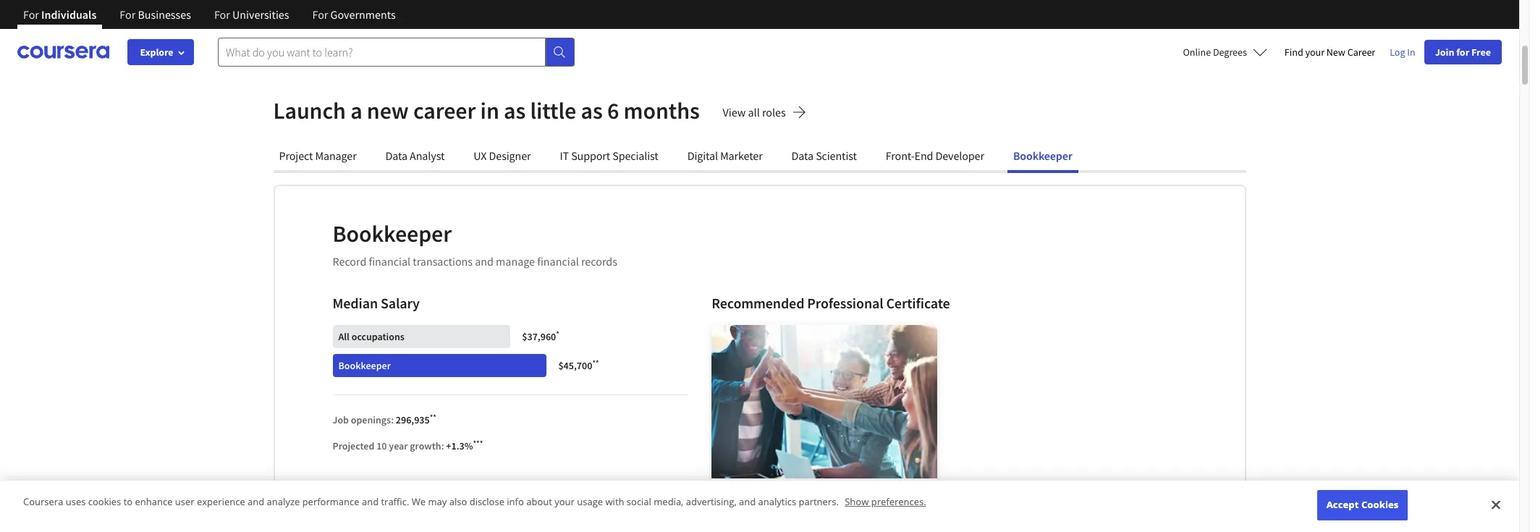 Task type: describe. For each thing, give the bounding box(es) containing it.
disclose
[[470, 496, 505, 509]]

bookkeeper button
[[1008, 141, 1079, 170]]

manager
[[315, 148, 357, 163]]

experience
[[197, 496, 245, 509]]

launch a new career in as little as 6 months
[[273, 96, 700, 125]]

salary
[[381, 294, 420, 312]]

and inside bookkeeper record financial transactions and manage financial records
[[475, 254, 494, 269]]

data scientist
[[792, 148, 857, 163]]

0 vertical spatial your
[[1306, 46, 1325, 59]]

scientist
[[816, 148, 857, 163]]

bookkeeper inside bookkeeper record financial transactions and manage financial records
[[333, 219, 452, 248]]

degrees
[[1213, 46, 1247, 59]]

openings:
[[351, 413, 394, 426]]

career
[[1348, 46, 1376, 59]]

to inside "i took this course because my husband and i opened a new business and i wanted to be helpful. this course has helped me understand bookkeeping and also, given me confidence in becoming a bookkeeper.
[[377, 507, 387, 521]]

online degrees button
[[1172, 36, 1279, 68]]

with
[[606, 496, 624, 509]]

2 vertical spatial a
[[608, 524, 613, 532]]

career
[[413, 96, 476, 125]]

project manager button
[[273, 141, 362, 170]]

also
[[449, 496, 467, 509]]

*
[[556, 329, 560, 339]]

and up "helped"
[[526, 489, 545, 504]]

and down be
[[398, 524, 417, 532]]

growth:
[[410, 439, 444, 453]]

digital marketer button
[[682, 141, 769, 170]]

1.3
[[451, 439, 465, 453]]

log in link
[[1382, 43, 1425, 61]]

media,
[[654, 496, 684, 509]]

becoming
[[557, 524, 605, 532]]

median salary
[[333, 294, 420, 312]]

find your new career
[[1285, 46, 1376, 59]]

0 vertical spatial me
[[555, 507, 570, 521]]

preferences.
[[872, 496, 927, 509]]

ux
[[474, 148, 487, 163]]

show
[[845, 496, 869, 509]]

performance
[[302, 496, 360, 509]]

uses
[[66, 496, 86, 509]]

may
[[428, 496, 447, 509]]

1 vertical spatial i
[[333, 507, 336, 521]]

for for individuals
[[23, 7, 39, 22]]

accept
[[1327, 498, 1359, 511]]

in inside "i took this course because my husband and i opened a new business and i wanted to be helpful. this course has helped me understand bookkeeping and also, given me confidence in becoming a bookkeeper.
[[546, 524, 555, 532]]

helped
[[519, 507, 553, 521]]

recommended professional certificate
[[712, 294, 950, 312]]

projected 10 year growth: + 1.3 % ***
[[333, 439, 483, 453]]

296,935
[[396, 413, 430, 426]]

intuit image
[[723, 491, 741, 509]]

"i
[[333, 489, 341, 504]]

intuit
[[747, 493, 770, 506]]

0 horizontal spatial me
[[473, 524, 488, 532]]

online
[[1183, 46, 1211, 59]]

support
[[571, 148, 610, 163]]

data for data analyst
[[386, 148, 408, 163]]

ux designer button
[[468, 141, 537, 170]]

banner navigation
[[12, 0, 407, 40]]

cookies
[[88, 496, 121, 509]]

for for governments
[[312, 7, 328, 22]]

analytics
[[758, 496, 797, 509]]

0 vertical spatial a
[[351, 96, 362, 125]]

projected
[[333, 439, 375, 453]]

online degrees
[[1183, 46, 1247, 59]]

view all roles
[[723, 105, 786, 119]]

universities
[[232, 7, 289, 22]]

for governments
[[312, 7, 396, 22]]

bookkeeper inside button
[[1014, 148, 1073, 163]]

bookkeeper record financial transactions and manage financial records
[[333, 219, 618, 269]]

new inside "i took this course because my husband and i opened a new business and i wanted to be helpful. this course has helped me understand bookkeeping and also, given me confidence in becoming a bookkeeper.
[[600, 489, 621, 504]]

$45,700 **
[[559, 358, 599, 372]]

free
[[1472, 46, 1492, 59]]

helpful.
[[403, 507, 440, 521]]

this
[[443, 507, 463, 521]]

in
[[1408, 46, 1416, 59]]

view
[[723, 105, 746, 119]]

$37,960
[[522, 330, 556, 343]]

recommended
[[712, 294, 805, 312]]

%
[[465, 439, 473, 453]]

husband
[[482, 489, 524, 504]]

view all roles link
[[723, 104, 806, 124]]

privacy alert dialog
[[0, 481, 1520, 532]]

end
[[915, 148, 934, 163]]

little
[[530, 96, 577, 125]]

business
[[623, 489, 665, 504]]

also,
[[419, 524, 442, 532]]

transactions
[[413, 254, 473, 269]]

coursera
[[23, 496, 63, 509]]

traffic.
[[381, 496, 409, 509]]

it support specialist
[[560, 148, 659, 163]]



Task type: vqa. For each thing, say whether or not it's contained in the screenshot.
University of California, Berkeley Image at the left of the page
no



Task type: locate. For each thing, give the bounding box(es) containing it.
and left analytics
[[739, 496, 756, 509]]

None search field
[[218, 38, 575, 67]]

a up understand
[[592, 489, 598, 504]]

has
[[500, 507, 517, 521]]

occupations
[[352, 330, 405, 343]]

a down understand
[[608, 524, 613, 532]]

explore
[[140, 46, 173, 59]]

4 for from the left
[[312, 7, 328, 22]]

1 horizontal spatial data
[[792, 148, 814, 163]]

info
[[507, 496, 524, 509]]

** inside $45,700 **
[[593, 358, 599, 368]]

0 horizontal spatial new
[[367, 96, 409, 125]]

6
[[607, 96, 619, 125]]

1 vertical spatial bookkeeper
[[333, 219, 452, 248]]

1 vertical spatial course
[[465, 507, 498, 521]]

0 horizontal spatial **
[[430, 413, 437, 422]]

2 data from the left
[[792, 148, 814, 163]]

2 vertical spatial bookkeeper
[[338, 359, 391, 372]]

1 horizontal spatial your
[[1306, 46, 1325, 59]]

data
[[386, 148, 408, 163], [792, 148, 814, 163]]

accept cookies
[[1327, 498, 1399, 511]]

new up understand
[[600, 489, 621, 504]]

in down "helped"
[[546, 524, 555, 532]]

all occupations
[[338, 330, 405, 343]]

1 horizontal spatial a
[[592, 489, 598, 504]]

it
[[560, 148, 569, 163]]

find your new career link
[[1279, 39, 1382, 65]]

my
[[464, 489, 479, 504]]

bookkeeping
[[333, 524, 396, 532]]

financial left records
[[537, 254, 579, 269]]

roles
[[762, 105, 786, 119]]

2 horizontal spatial a
[[608, 524, 613, 532]]

1 horizontal spatial me
[[555, 507, 570, 521]]

as left 'little'
[[504, 96, 526, 125]]

1 for from the left
[[23, 7, 39, 22]]

me down opened at the bottom of the page
[[555, 507, 570, 521]]

coursera uses cookies to enhance user experience and analyze performance and traffic. we may also disclose info about your usage with social media, advertising, and analytics partners. show preferences.
[[23, 496, 927, 509]]

1 horizontal spatial new
[[600, 489, 621, 504]]

show preferences. link
[[845, 496, 927, 509]]

designer
[[489, 148, 531, 163]]

i
[[547, 489, 550, 504], [333, 507, 336, 521]]

about
[[527, 496, 552, 509]]

data for data scientist
[[792, 148, 814, 163]]

log
[[1390, 46, 1406, 59]]

"i took this course because my husband and i opened a new business and i wanted to be helpful. this course has helped me understand bookkeeping and also, given me confidence in becoming a bookkeeper.
[[333, 489, 686, 532]]

in
[[480, 96, 499, 125], [546, 524, 555, 532]]

me
[[555, 507, 570, 521], [473, 524, 488, 532]]

record
[[333, 254, 367, 269]]

a right launch
[[351, 96, 362, 125]]

1 vertical spatial your
[[555, 496, 575, 509]]

0 vertical spatial course
[[388, 489, 420, 504]]

1 vertical spatial **
[[430, 413, 437, 422]]

job openings: 296,935 **
[[333, 413, 437, 426]]

job
[[333, 413, 349, 426]]

and left manage
[[475, 254, 494, 269]]

0 vertical spatial bookkeeper
[[1014, 148, 1073, 163]]

0 vertical spatial new
[[367, 96, 409, 125]]

for universities
[[214, 7, 289, 22]]

launch
[[273, 96, 346, 125]]

took
[[343, 489, 365, 504]]

$37,960 *
[[522, 329, 560, 343]]

analyze
[[267, 496, 300, 509]]

join for free link
[[1425, 40, 1502, 64]]

for left businesses on the top left
[[120, 7, 136, 22]]

project manager
[[279, 148, 357, 163]]

user
[[175, 496, 194, 509]]

for
[[1457, 46, 1470, 59]]

$45,700
[[559, 359, 593, 372]]

0 horizontal spatial data
[[386, 148, 408, 163]]

we
[[412, 496, 426, 509]]

10
[[377, 439, 387, 453]]

to right cookies
[[124, 496, 133, 509]]

and right business
[[667, 489, 686, 504]]

0 horizontal spatial in
[[480, 96, 499, 125]]

What do you want to learn? text field
[[218, 38, 546, 67]]

0 vertical spatial in
[[480, 96, 499, 125]]

new
[[367, 96, 409, 125], [600, 489, 621, 504]]

0 horizontal spatial as
[[504, 96, 526, 125]]

0 horizontal spatial course
[[388, 489, 420, 504]]

1 horizontal spatial to
[[377, 507, 387, 521]]

1 horizontal spatial as
[[581, 96, 603, 125]]

median
[[333, 294, 378, 312]]

front-
[[886, 148, 915, 163]]

0 vertical spatial **
[[593, 358, 599, 368]]

your inside privacy alert dialog
[[555, 496, 575, 509]]

as left 6
[[581, 96, 603, 125]]

individuals
[[41, 7, 97, 22]]

advertising,
[[686, 496, 737, 509]]

data analyst
[[386, 148, 445, 163]]

it support specialist button
[[554, 141, 664, 170]]

for left governments
[[312, 7, 328, 22]]

this
[[367, 489, 385, 504]]

digital
[[688, 148, 718, 163]]

intuit link
[[712, 325, 938, 532]]

2 as from the left
[[581, 96, 603, 125]]

0 horizontal spatial to
[[124, 496, 133, 509]]

accept cookies button
[[1318, 490, 1408, 521]]

0 vertical spatial i
[[547, 489, 550, 504]]

3 for from the left
[[214, 7, 230, 22]]

for businesses
[[120, 7, 191, 22]]

cookies
[[1362, 498, 1399, 511]]

new up data analyst button
[[367, 96, 409, 125]]

to inside privacy alert dialog
[[124, 496, 133, 509]]

records
[[581, 254, 618, 269]]

for individuals
[[23, 7, 97, 22]]

data inside button
[[792, 148, 814, 163]]

join for free
[[1436, 46, 1492, 59]]

project
[[279, 148, 313, 163]]

months
[[624, 96, 700, 125]]

1 horizontal spatial i
[[547, 489, 550, 504]]

0 horizontal spatial your
[[555, 496, 575, 509]]

1 as from the left
[[504, 96, 526, 125]]

course down my
[[465, 507, 498, 521]]

0 horizontal spatial financial
[[369, 254, 411, 269]]

career role tabs tab list
[[273, 141, 1246, 173]]

data left analyst
[[386, 148, 408, 163]]

be
[[389, 507, 401, 521]]

1 data from the left
[[386, 148, 408, 163]]

bookkeeper
[[1014, 148, 1073, 163], [333, 219, 452, 248], [338, 359, 391, 372]]

front-end developer button
[[880, 141, 990, 170]]

0 horizontal spatial a
[[351, 96, 362, 125]]

data left scientist
[[792, 148, 814, 163]]

financial right record
[[369, 254, 411, 269]]

data scientist button
[[786, 141, 863, 170]]

1 vertical spatial in
[[546, 524, 555, 532]]

coursera image
[[17, 41, 109, 64]]

in right career
[[480, 96, 499, 125]]

and left analyze
[[248, 496, 264, 509]]

for for universities
[[214, 7, 230, 22]]

your right "about"
[[555, 496, 575, 509]]

find
[[1285, 46, 1304, 59]]

i down "i
[[333, 507, 336, 521]]

me right given
[[473, 524, 488, 532]]

1 vertical spatial new
[[600, 489, 621, 504]]

** inside job openings: 296,935 **
[[430, 413, 437, 422]]

and left traffic.
[[362, 496, 379, 509]]

for left "individuals" on the top
[[23, 7, 39, 22]]

1 financial from the left
[[369, 254, 411, 269]]

1 horizontal spatial in
[[546, 524, 555, 532]]

2 for from the left
[[120, 7, 136, 22]]

data inside data analyst button
[[386, 148, 408, 163]]

opened
[[553, 489, 590, 504]]

1 vertical spatial me
[[473, 524, 488, 532]]

2 financial from the left
[[537, 254, 579, 269]]

1 vertical spatial a
[[592, 489, 598, 504]]

for
[[23, 7, 39, 22], [120, 7, 136, 22], [214, 7, 230, 22], [312, 7, 328, 22]]

confidence
[[490, 524, 543, 532]]

1 horizontal spatial **
[[593, 358, 599, 368]]

0 horizontal spatial i
[[333, 507, 336, 521]]

your right the find
[[1306, 46, 1325, 59]]

course up be
[[388, 489, 420, 504]]

to left be
[[377, 507, 387, 521]]

1 horizontal spatial course
[[465, 507, 498, 521]]

**
[[593, 358, 599, 368], [430, 413, 437, 422]]

to
[[124, 496, 133, 509], [377, 507, 387, 521]]

***
[[473, 439, 483, 448]]

for left the 'universities'
[[214, 7, 230, 22]]

i up "helped"
[[547, 489, 550, 504]]

digital marketer
[[688, 148, 763, 163]]

given
[[444, 524, 470, 532]]

marketer
[[720, 148, 763, 163]]

1 horizontal spatial financial
[[537, 254, 579, 269]]

for for businesses
[[120, 7, 136, 22]]



